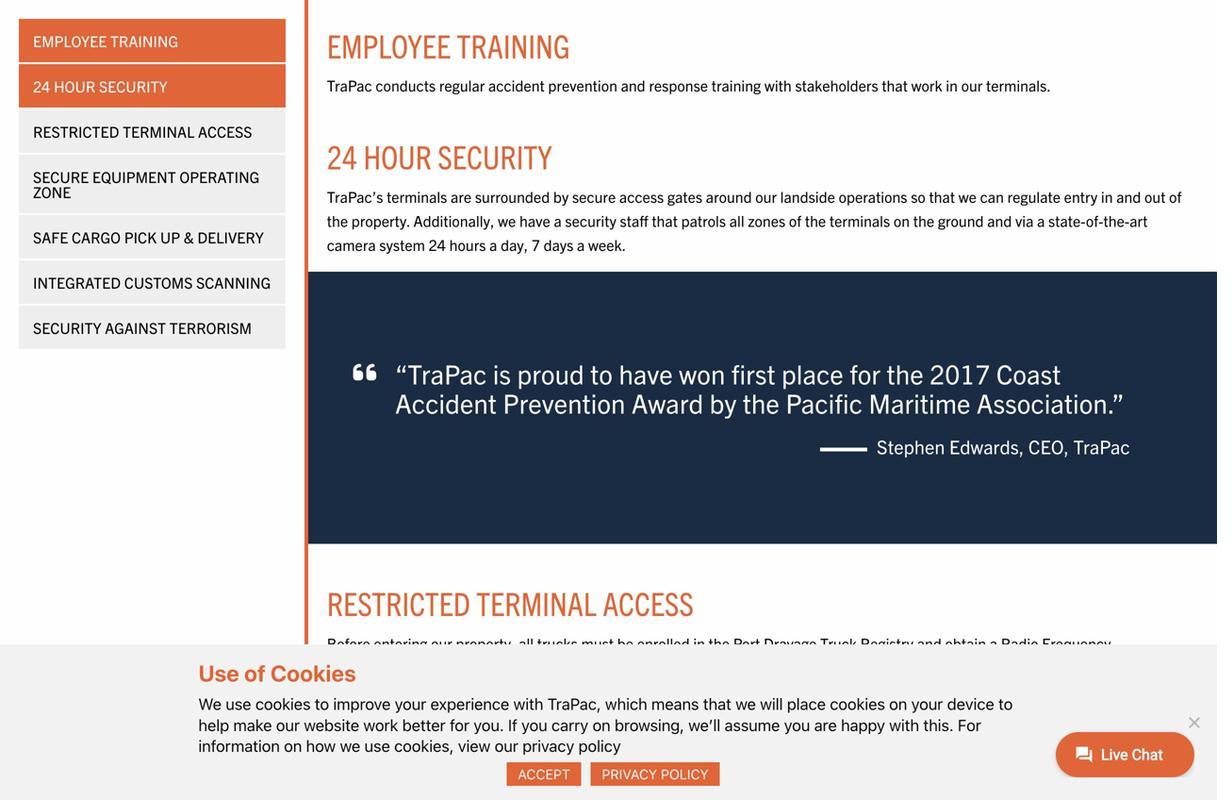 Task type: vqa. For each thing, say whether or not it's contained in the screenshot.
Integrated Customs Scanning
yes



Task type: locate. For each thing, give the bounding box(es) containing it.
award
[[632, 386, 704, 419]]

our inside before entering our property, all trucks must be enrolled in the port drayage truck registry and obtain a radio frequency identification (rfid) tag. our gates are equipped with rfid tag readers to ensure that only approved trucks gain access, as well as to verify that all trucks comply with current safety and environmental requirements.
[[431, 633, 453, 652]]

cookies
[[256, 695, 311, 713], [830, 695, 886, 713]]

of right out at the right of page
[[1170, 187, 1182, 206]]

use down improve on the left of the page
[[365, 736, 390, 755]]

security down integrated
[[33, 318, 102, 337]]

1 horizontal spatial all
[[519, 633, 534, 652]]

1 horizontal spatial of
[[790, 211, 802, 230]]

hour up trapac's
[[364, 136, 432, 176]]

1 vertical spatial work
[[364, 715, 398, 734]]

place right first
[[782, 357, 844, 390]]

employee up 24 hour security link
[[33, 31, 107, 50]]

can
[[981, 187, 1005, 206]]

that up we'll
[[704, 695, 732, 713]]

are inside before entering our property, all trucks must be enrolled in the port drayage truck registry and obtain a radio frequency identification (rfid) tag. our gates are equipped with rfid tag readers to ensure that only approved trucks gain access, as well as to verify that all trucks comply with current safety and environmental requirements.
[[556, 657, 577, 676]]

your up the this.
[[912, 695, 944, 713]]

privacy policy
[[602, 766, 709, 782]]

1 horizontal spatial restricted
[[327, 582, 471, 623]]

against
[[105, 318, 166, 337]]

restricted terminal access inside restricted terminal access link
[[33, 122, 252, 141]]

all inside trapac's terminals are surrounded by secure access gates around our landside operations so that we can regulate entry in and out of the property. additionally, we have a security staff that patrols all zones of the terminals on the ground and via a state-of-the-art camera system 24 hours a day, 7 days a week.
[[730, 211, 745, 230]]

equipment
[[92, 167, 176, 186]]

24 hour security up restricted terminal access link
[[33, 76, 168, 95]]

0 horizontal spatial restricted terminal access
[[33, 122, 252, 141]]

that right so
[[930, 187, 956, 206]]

0 vertical spatial 24 hour security
[[33, 76, 168, 95]]

1 horizontal spatial terminals
[[830, 211, 891, 230]]

trucks left must
[[538, 633, 578, 652]]

and up browsing, on the right bottom
[[633, 682, 658, 700]]

help
[[199, 715, 229, 734]]

with down enrolled at the right bottom of the page
[[646, 657, 673, 676]]

we left can
[[959, 187, 977, 206]]

2 your from the left
[[912, 695, 944, 713]]

safe
[[33, 227, 68, 246]]

1 vertical spatial security
[[438, 136, 553, 176]]

are inside use of cookies we use cookies to improve your experience with trapac, which means that we will place cookies on your device to help make our website work better for you. if you carry on browsing, we'll assume you are happy with this. for information on how we use cookies, view our privacy policy
[[815, 715, 837, 734]]

and left via
[[988, 211, 1013, 230]]

0 horizontal spatial by
[[554, 187, 569, 206]]

0 horizontal spatial 24
[[33, 76, 50, 95]]

1 vertical spatial in
[[1102, 187, 1114, 206]]

better
[[403, 715, 446, 734]]

of down landside
[[790, 211, 802, 230]]

we up assume
[[736, 695, 757, 713]]

carry
[[552, 715, 589, 734]]

a
[[554, 211, 562, 230], [1038, 211, 1046, 230], [490, 235, 498, 254], [577, 235, 585, 254], [990, 633, 998, 652]]

browsing,
[[615, 715, 685, 734]]

days
[[544, 235, 574, 254]]

work inside use of cookies we use cookies to improve your experience with trapac, which means that we will place cookies on your device to help make our website work better for you. if you carry on browsing, we'll assume you are happy with this. for information on how we use cookies, view our privacy policy
[[364, 715, 398, 734]]

employee
[[327, 24, 451, 65], [33, 31, 107, 50]]

2 horizontal spatial of
[[1170, 187, 1182, 206]]

solid image
[[353, 359, 377, 385]]

1 vertical spatial of
[[790, 211, 802, 230]]

1 vertical spatial terminal
[[477, 582, 597, 623]]

work
[[912, 76, 943, 94], [364, 715, 398, 734]]

have
[[520, 211, 551, 230], [619, 357, 673, 390]]

trucks down radio
[[977, 657, 1018, 676]]

employee up conducts
[[327, 24, 451, 65]]

0 horizontal spatial you
[[522, 715, 548, 734]]

hour down the employee training link
[[54, 76, 96, 95]]

registry
[[861, 633, 914, 652]]

all down around
[[730, 211, 745, 230]]

gates up patrols
[[668, 187, 703, 206]]

in up the rfid at the right of page
[[694, 633, 706, 652]]

0 vertical spatial hour
[[54, 76, 96, 95]]

trapac's
[[327, 187, 383, 206]]

secure equipment operating zone
[[33, 167, 260, 201]]

training up accident on the left top of page
[[457, 24, 570, 65]]

0 vertical spatial terminal
[[123, 122, 195, 141]]

terminals up 'property.'
[[387, 187, 448, 206]]

1 vertical spatial restricted
[[327, 582, 471, 623]]

0 vertical spatial gates
[[668, 187, 703, 206]]

use
[[226, 695, 251, 713], [365, 736, 390, 755]]

that inside use of cookies we use cookies to improve your experience with trapac, which means that we will place cookies on your device to help make our website work better for you. if you carry on browsing, we'll assume you are happy with this. for information on how we use cookies, view our privacy policy
[[704, 695, 732, 713]]

safety
[[591, 682, 629, 700]]

terminal up the property,
[[477, 582, 597, 623]]

in
[[947, 76, 958, 94], [1102, 187, 1114, 206], [694, 633, 706, 652]]

before
[[327, 633, 371, 652]]

by inside trapac's terminals are surrounded by secure access gates around our landside operations so that we can regulate entry in and out of the property. additionally, we have a security staff that patrols all zones of the terminals on the ground and via a state-of-the-art camera system 24 hours a day, 7 days a week.
[[554, 187, 569, 206]]

terminals down operations
[[830, 211, 891, 230]]

1 horizontal spatial have
[[619, 357, 673, 390]]

24 up secure
[[33, 76, 50, 95]]

0 horizontal spatial cookies
[[256, 695, 311, 713]]

"trapac
[[395, 357, 487, 390]]

our up (rfid)
[[431, 633, 453, 652]]

0 horizontal spatial gates
[[518, 657, 553, 676]]

a up 'days'
[[554, 211, 562, 230]]

1 vertical spatial 24 hour security
[[327, 136, 553, 176]]

1 vertical spatial trucks
[[977, 657, 1018, 676]]

0 vertical spatial place
[[782, 357, 844, 390]]

1 horizontal spatial use
[[365, 736, 390, 755]]

have up 7
[[520, 211, 551, 230]]

access
[[620, 187, 664, 206]]

approved
[[913, 657, 974, 676]]

coast
[[997, 357, 1062, 390]]

for
[[958, 715, 982, 734]]

training up 24 hour security link
[[110, 31, 178, 50]]

that right the stakeholders
[[882, 76, 908, 94]]

0 vertical spatial by
[[554, 187, 569, 206]]

0 vertical spatial use
[[226, 695, 251, 713]]

1 horizontal spatial hour
[[364, 136, 432, 176]]

1 as from the left
[[1105, 657, 1120, 676]]

all up better
[[396, 682, 411, 700]]

1 vertical spatial access
[[603, 582, 694, 623]]

the up the tag
[[709, 633, 730, 652]]

first
[[732, 357, 776, 390]]

of right use
[[244, 660, 266, 686]]

2 as from the left
[[1152, 657, 1166, 676]]

0 vertical spatial trapac
[[327, 76, 372, 94]]

a right 'days'
[[577, 235, 585, 254]]

security
[[99, 76, 168, 95], [438, 136, 553, 176], [33, 318, 102, 337]]

1 vertical spatial by
[[710, 386, 737, 419]]

truck
[[821, 633, 858, 652]]

ground
[[939, 211, 985, 230]]

employee training up regular
[[327, 24, 570, 65]]

2 vertical spatial are
[[815, 715, 837, 734]]

2017
[[930, 357, 991, 390]]

pacific
[[786, 386, 863, 419]]

our left terminals.
[[962, 76, 983, 94]]

0 horizontal spatial access
[[198, 122, 252, 141]]

we down website
[[340, 736, 361, 755]]

1 vertical spatial are
[[556, 657, 577, 676]]

1 horizontal spatial you
[[785, 715, 811, 734]]

1 vertical spatial all
[[519, 633, 534, 652]]

0 vertical spatial are
[[451, 187, 472, 206]]

1 vertical spatial have
[[619, 357, 673, 390]]

1 vertical spatial trapac
[[1074, 435, 1131, 458]]

as right well
[[1152, 657, 1166, 676]]

0 horizontal spatial as
[[1105, 657, 1120, 676]]

1 horizontal spatial in
[[947, 76, 958, 94]]

0 vertical spatial have
[[520, 211, 551, 230]]

2 you from the left
[[785, 715, 811, 734]]

0 vertical spatial terminals
[[387, 187, 448, 206]]

means
[[652, 695, 700, 713]]

are left 'happy' on the bottom right of the page
[[815, 715, 837, 734]]

scanning
[[196, 273, 271, 292]]

as left well
[[1105, 657, 1120, 676]]

happy
[[842, 715, 886, 734]]

integrated
[[33, 273, 121, 292]]

by left secure on the top of the page
[[554, 187, 569, 206]]

security down the employee training link
[[99, 76, 168, 95]]

trapac left conducts
[[327, 76, 372, 94]]

24 down additionally,
[[429, 235, 446, 254]]

information
[[199, 736, 280, 755]]

0 vertical spatial work
[[912, 76, 943, 94]]

by
[[554, 187, 569, 206], [710, 386, 737, 419]]

regular
[[439, 76, 485, 94]]

2 horizontal spatial 24
[[429, 235, 446, 254]]

work right the stakeholders
[[912, 76, 943, 94]]

you
[[522, 715, 548, 734], [785, 715, 811, 734]]

1 vertical spatial for
[[450, 715, 470, 734]]

have left the won
[[619, 357, 673, 390]]

0 vertical spatial all
[[730, 211, 745, 230]]

1 horizontal spatial work
[[912, 76, 943, 94]]

restricted up secure
[[33, 122, 119, 141]]

24 up trapac's
[[327, 136, 358, 176]]

ensure
[[805, 657, 850, 676]]

1 horizontal spatial are
[[556, 657, 577, 676]]

restricted up entering
[[327, 582, 471, 623]]

1 horizontal spatial for
[[850, 357, 881, 390]]

0 horizontal spatial use
[[226, 695, 251, 713]]

use up make
[[226, 695, 251, 713]]

you right if
[[522, 715, 548, 734]]

access
[[198, 122, 252, 141], [603, 582, 694, 623]]

0 horizontal spatial training
[[110, 31, 178, 50]]

2 horizontal spatial are
[[815, 715, 837, 734]]

access up operating on the left top of the page
[[198, 122, 252, 141]]

2 horizontal spatial trucks
[[977, 657, 1018, 676]]

0 vertical spatial access
[[198, 122, 252, 141]]

trapac right ceo,
[[1074, 435, 1131, 458]]

of
[[1170, 187, 1182, 206], [790, 211, 802, 230], [244, 660, 266, 686]]

safe cargo pick up & delivery link
[[19, 215, 286, 258]]

our
[[490, 657, 514, 676]]

customs
[[124, 273, 193, 292]]

0 horizontal spatial have
[[520, 211, 551, 230]]

out
[[1145, 187, 1166, 206]]

are up current
[[556, 657, 577, 676]]

24 hour security
[[33, 76, 168, 95], [327, 136, 553, 176]]

trucks down (rfid)
[[414, 682, 455, 700]]

have inside trapac's terminals are surrounded by secure access gates around our landside operations so that we can regulate entry in and out of the property. additionally, we have a security staff that patrols all zones of the terminals on the ground and via a state-of-the-art camera system 24 hours a day, 7 days a week.
[[520, 211, 551, 230]]

security against terrorism
[[33, 318, 252, 337]]

1 horizontal spatial as
[[1152, 657, 1166, 676]]

(rfid)
[[417, 657, 459, 676]]

our down if
[[495, 736, 519, 755]]

the left 2017 on the right top of the page
[[887, 357, 924, 390]]

accept link
[[507, 762, 582, 786]]

0 vertical spatial restricted
[[33, 122, 119, 141]]

trapac conducts regular accident prevention and response training with stakeholders that work in our terminals.
[[327, 76, 1052, 94]]

we down surrounded
[[498, 211, 516, 230]]

1 vertical spatial place
[[788, 695, 826, 713]]

2 horizontal spatial in
[[1102, 187, 1114, 206]]

obtain
[[946, 633, 987, 652]]

to right well
[[1170, 657, 1183, 676]]

verify
[[327, 682, 363, 700]]

for down experience
[[450, 715, 470, 734]]

employee training up 24 hour security link
[[33, 31, 178, 50]]

1 vertical spatial gates
[[518, 657, 553, 676]]

0 vertical spatial trucks
[[538, 633, 578, 652]]

in left terminals.
[[947, 76, 958, 94]]

cookies up make
[[256, 695, 311, 713]]

you down "requirements."
[[785, 715, 811, 734]]

2 vertical spatial 24
[[429, 235, 446, 254]]

that down 'identification'
[[366, 682, 392, 700]]

cookies up 'happy' on the bottom right of the page
[[830, 695, 886, 713]]

only
[[883, 657, 909, 676]]

0 vertical spatial restricted terminal access
[[33, 122, 252, 141]]

1 horizontal spatial by
[[710, 386, 737, 419]]

for inside use of cookies we use cookies to improve your experience with trapac, which means that we will place cookies on your device to help make our website work better for you. if you carry on browsing, we'll assume you are happy with this. for information on how we use cookies, view our privacy policy
[[450, 715, 470, 734]]

all right the property,
[[519, 633, 534, 652]]

by right award on the right
[[710, 386, 737, 419]]

security up surrounded
[[438, 136, 553, 176]]

we
[[959, 187, 977, 206], [498, 211, 516, 230], [736, 695, 757, 713], [340, 736, 361, 755]]

on down operations
[[894, 211, 910, 230]]

2 horizontal spatial all
[[730, 211, 745, 230]]

a inside before entering our property, all trucks must be enrolled in the port drayage truck registry and obtain a radio frequency identification (rfid) tag. our gates are equipped with rfid tag readers to ensure that only approved trucks gain access, as well as to verify that all trucks comply with current safety and environmental requirements.
[[990, 633, 998, 652]]

1 vertical spatial restricted terminal access
[[327, 582, 694, 623]]

0 horizontal spatial hour
[[54, 76, 96, 95]]

1 horizontal spatial trucks
[[538, 633, 578, 652]]

2 vertical spatial in
[[694, 633, 706, 652]]

2 vertical spatial all
[[396, 682, 411, 700]]

and up approved
[[918, 633, 942, 652]]

to right device
[[999, 695, 1014, 713]]

our up "zones"
[[756, 187, 777, 206]]

0 horizontal spatial work
[[364, 715, 398, 734]]

to right proud
[[591, 357, 613, 390]]

the down landside
[[806, 211, 827, 230]]

0 horizontal spatial of
[[244, 660, 266, 686]]

1 horizontal spatial 24
[[327, 136, 358, 176]]

terminal down 24 hour security link
[[123, 122, 195, 141]]

a left radio
[[990, 633, 998, 652]]

restricted terminal access up the property,
[[327, 582, 694, 623]]

1 your from the left
[[395, 695, 427, 713]]

0 vertical spatial 24
[[33, 76, 50, 95]]

of inside use of cookies we use cookies to improve your experience with trapac, which means that we will place cookies on your device to help make our website work better for you. if you carry on browsing, we'll assume you are happy with this. for information on how we use cookies, view our privacy policy
[[244, 660, 266, 686]]

that
[[882, 76, 908, 94], [930, 187, 956, 206], [652, 211, 678, 230], [853, 657, 879, 676], [366, 682, 392, 700], [704, 695, 732, 713]]

0 horizontal spatial in
[[694, 633, 706, 652]]

place inside '"trapac is proud to have won first place for the 2017 coast accident prevention award by the pacific maritime association."'
[[782, 357, 844, 390]]

up
[[160, 227, 180, 246]]

0 horizontal spatial trucks
[[414, 682, 455, 700]]

0 horizontal spatial for
[[450, 715, 470, 734]]

day,
[[501, 235, 528, 254]]

0 vertical spatial for
[[850, 357, 881, 390]]

1 horizontal spatial your
[[912, 695, 944, 713]]

gates right our
[[518, 657, 553, 676]]

which
[[606, 695, 648, 713]]

identification
[[327, 657, 413, 676]]

terminals
[[387, 187, 448, 206], [830, 211, 891, 230]]

0 vertical spatial in
[[947, 76, 958, 94]]

stakeholders
[[796, 76, 879, 94]]

access up enrolled at the right bottom of the page
[[603, 582, 694, 623]]

no image
[[1185, 713, 1204, 732]]

in inside before entering our property, all trucks must be enrolled in the port drayage truck registry and obtain a radio frequency identification (rfid) tag. our gates are equipped with rfid tag readers to ensure that only approved trucks gain access, as well as to verify that all trucks comply with current safety and environmental requirements.
[[694, 633, 706, 652]]

1 horizontal spatial trapac
[[1074, 435, 1131, 458]]

0 vertical spatial of
[[1170, 187, 1182, 206]]

your up better
[[395, 695, 427, 713]]

24 hour security up additionally,
[[327, 136, 553, 176]]

0 horizontal spatial 24 hour security
[[33, 76, 168, 95]]

as
[[1105, 657, 1120, 676], [1152, 657, 1166, 676]]

with right "training" on the top right of the page
[[765, 76, 792, 94]]

1 horizontal spatial gates
[[668, 187, 703, 206]]

stephen edwards, ceo, trapac
[[877, 435, 1131, 458]]

for up stephen
[[850, 357, 881, 390]]

in up the-
[[1102, 187, 1114, 206]]



Task type: describe. For each thing, give the bounding box(es) containing it.
to up website
[[315, 695, 329, 713]]

how
[[306, 736, 336, 755]]

on left how
[[284, 736, 302, 755]]

secure equipment operating zone link
[[19, 155, 286, 213]]

current
[[540, 682, 587, 700]]

0 horizontal spatial all
[[396, 682, 411, 700]]

ceo,
[[1029, 435, 1070, 458]]

1 you from the left
[[522, 715, 548, 734]]

on inside trapac's terminals are surrounded by secure access gates around our landside operations so that we can regulate entry in and out of the property. additionally, we have a security staff that patrols all zones of the terminals on the ground and via a state-of-the-art camera system 24 hours a day, 7 days a week.
[[894, 211, 910, 230]]

additionally,
[[414, 211, 495, 230]]

trapac,
[[548, 695, 601, 713]]

that right staff
[[652, 211, 678, 230]]

place inside use of cookies we use cookies to improve your experience with trapac, which means that we will place cookies on your device to help make our website work better for you. if you carry on browsing, we'll assume you are happy with this. for information on how we use cookies, view our privacy policy
[[788, 695, 826, 713]]

operating
[[180, 167, 260, 186]]

and left response
[[621, 76, 646, 94]]

the left pacific
[[743, 386, 780, 419]]

0 horizontal spatial employee training
[[33, 31, 178, 50]]

the-
[[1104, 211, 1130, 230]]

that left only
[[853, 657, 879, 676]]

gates inside before entering our property, all trucks must be enrolled in the port drayage truck registry and obtain a radio frequency identification (rfid) tag. our gates are equipped with rfid tag readers to ensure that only approved trucks gain access, as well as to verify that all trucks comply with current safety and environmental requirements.
[[518, 657, 553, 676]]

1 vertical spatial 24
[[327, 136, 358, 176]]

a left day,
[[490, 235, 498, 254]]

prevention
[[503, 386, 626, 419]]

delivery
[[197, 227, 264, 246]]

operations
[[839, 187, 908, 206]]

edwards,
[[950, 435, 1025, 458]]

accept
[[518, 766, 571, 782]]

security
[[566, 211, 617, 230]]

privacy policy link
[[591, 762, 720, 786]]

zones
[[748, 211, 786, 230]]

by inside '"trapac is proud to have won first place for the 2017 coast accident prevention award by the pacific maritime association."'
[[710, 386, 737, 419]]

a right via
[[1038, 211, 1046, 230]]

conducts
[[376, 76, 436, 94]]

access,
[[1053, 657, 1101, 676]]

gates inside trapac's terminals are surrounded by secure access gates around our landside operations so that we can regulate entry in and out of the property. additionally, we have a security staff that patrols all zones of the terminals on the ground and via a state-of-the-art camera system 24 hours a day, 7 days a week.
[[668, 187, 703, 206]]

0 horizontal spatial restricted
[[33, 122, 119, 141]]

you.
[[474, 715, 504, 734]]

hours
[[450, 235, 486, 254]]

equipped
[[581, 657, 642, 676]]

port
[[734, 633, 761, 652]]

1 vertical spatial use
[[365, 736, 390, 755]]

comply
[[458, 682, 505, 700]]

with left the this.
[[890, 715, 920, 734]]

"trapac is proud to have won first place for the 2017 coast accident prevention award by the pacific maritime association."
[[395, 357, 1125, 419]]

tag.
[[463, 657, 487, 676]]

and up art
[[1117, 187, 1142, 206]]

entry
[[1065, 187, 1098, 206]]

terrorism
[[170, 318, 252, 337]]

1 horizontal spatial employee
[[327, 24, 451, 65]]

on down only
[[890, 695, 908, 713]]

art
[[1130, 211, 1149, 230]]

0 horizontal spatial trapac
[[327, 76, 372, 94]]

response
[[649, 76, 709, 94]]

prevention
[[549, 76, 618, 94]]

be
[[618, 633, 634, 652]]

readers
[[736, 657, 786, 676]]

with down our
[[509, 682, 536, 700]]

pick
[[124, 227, 157, 246]]

0 vertical spatial security
[[99, 76, 168, 95]]

website
[[304, 715, 360, 734]]

1 horizontal spatial terminal
[[477, 582, 597, 623]]

landside
[[781, 187, 836, 206]]

safe cargo pick up & delivery
[[33, 227, 264, 246]]

1 horizontal spatial restricted terminal access
[[327, 582, 694, 623]]

1 horizontal spatial training
[[457, 24, 570, 65]]

1 horizontal spatial 24 hour security
[[327, 136, 553, 176]]

view
[[458, 736, 491, 755]]

proud
[[517, 357, 585, 390]]

1 horizontal spatial employee training
[[327, 24, 570, 65]]

on up policy
[[593, 715, 611, 734]]

well
[[1123, 657, 1148, 676]]

policy
[[661, 766, 709, 782]]

enrolled
[[637, 633, 690, 652]]

improve
[[333, 695, 391, 713]]

device
[[948, 695, 995, 713]]

2 cookies from the left
[[830, 695, 886, 713]]

for inside '"trapac is proud to have won first place for the 2017 coast accident prevention award by the pacific maritime association."'
[[850, 357, 881, 390]]

maritime
[[869, 386, 971, 419]]

experience
[[431, 695, 510, 713]]

employee training link
[[19, 19, 286, 62]]

privacy
[[602, 766, 658, 782]]

1 cookies from the left
[[256, 695, 311, 713]]

use of cookies we use cookies to improve your experience with trapac, which means that we will place cookies on your device to help make our website work better for you. if you carry on browsing, we'll assume you are happy with this. for information on how we use cookies, view our privacy policy
[[199, 660, 1014, 755]]

trapac's terminals are surrounded by secure access gates around our landside operations so that we can regulate entry in and out of the property. additionally, we have a security staff that patrols all zones of the terminals on the ground and via a state-of-the-art camera system 24 hours a day, 7 days a week.
[[327, 187, 1182, 254]]

to down drayage at the bottom right of page
[[789, 657, 802, 676]]

2 vertical spatial security
[[33, 318, 102, 337]]

7
[[532, 235, 541, 254]]

drayage
[[764, 633, 817, 652]]

frequency
[[1043, 633, 1112, 652]]

camera
[[327, 235, 376, 254]]

property.
[[352, 211, 410, 230]]

in inside trapac's terminals are surrounded by secure access gates around our landside operations so that we can regulate entry in and out of the property. additionally, we have a security staff that patrols all zones of the terminals on the ground and via a state-of-the-art camera system 24 hours a day, 7 days a week.
[[1102, 187, 1114, 206]]

training
[[712, 76, 762, 94]]

before entering our property, all trucks must be enrolled in the port drayage truck registry and obtain a radio frequency identification (rfid) tag. our gates are equipped with rfid tag readers to ensure that only approved trucks gain access, as well as to verify that all trucks comply with current safety and environmental requirements.
[[327, 633, 1183, 700]]

this.
[[924, 715, 954, 734]]

1 horizontal spatial access
[[603, 582, 694, 623]]

24 inside trapac's terminals are surrounded by secure access gates around our landside operations so that we can regulate entry in and out of the property. additionally, we have a security staff that patrols all zones of the terminals on the ground and via a state-of-the-art camera system 24 hours a day, 7 days a week.
[[429, 235, 446, 254]]

to inside '"trapac is proud to have won first place for the 2017 coast accident prevention award by the pacific maritime association."'
[[591, 357, 613, 390]]

environmental
[[661, 682, 754, 700]]

0 horizontal spatial employee
[[33, 31, 107, 50]]

assume
[[725, 715, 781, 734]]

secure
[[33, 167, 89, 186]]

cookies,
[[395, 736, 454, 755]]

with up if
[[514, 695, 544, 713]]

restricted terminal access link
[[19, 109, 286, 153]]

the up camera
[[327, 211, 348, 230]]

rfid
[[676, 657, 709, 676]]

privacy
[[523, 736, 575, 755]]

zone
[[33, 182, 71, 201]]

the inside before entering our property, all trucks must be enrolled in the port drayage truck registry and obtain a radio frequency identification (rfid) tag. our gates are equipped with rfid tag readers to ensure that only approved trucks gain access, as well as to verify that all trucks comply with current safety and environmental requirements.
[[709, 633, 730, 652]]

0 horizontal spatial terminal
[[123, 122, 195, 141]]

surrounded
[[475, 187, 550, 206]]

our right make
[[276, 715, 300, 734]]

secure
[[573, 187, 616, 206]]

staff
[[620, 211, 649, 230]]

2 vertical spatial trucks
[[414, 682, 455, 700]]

accident
[[395, 386, 497, 419]]

1 vertical spatial hour
[[364, 136, 432, 176]]

patrols
[[682, 211, 726, 230]]

have inside '"trapac is proud to have won first place for the 2017 coast accident prevention award by the pacific maritime association."'
[[619, 357, 673, 390]]

integrated customs scanning link
[[19, 260, 286, 304]]

the down so
[[914, 211, 935, 230]]

is
[[493, 357, 511, 390]]

around
[[706, 187, 752, 206]]

gain
[[1022, 657, 1049, 676]]

use
[[199, 660, 239, 686]]

are inside trapac's terminals are surrounded by secure access gates around our landside operations so that we can regulate entry in and out of the property. additionally, we have a security staff that patrols all zones of the terminals on the ground and via a state-of-the-art camera system 24 hours a day, 7 days a week.
[[451, 187, 472, 206]]

our inside trapac's terminals are surrounded by secure access gates around our landside operations so that we can regulate entry in and out of the property. additionally, we have a security staff that patrols all zones of the terminals on the ground and via a state-of-the-art camera system 24 hours a day, 7 days a week.
[[756, 187, 777, 206]]

1 vertical spatial terminals
[[830, 211, 891, 230]]

entering
[[374, 633, 428, 652]]



